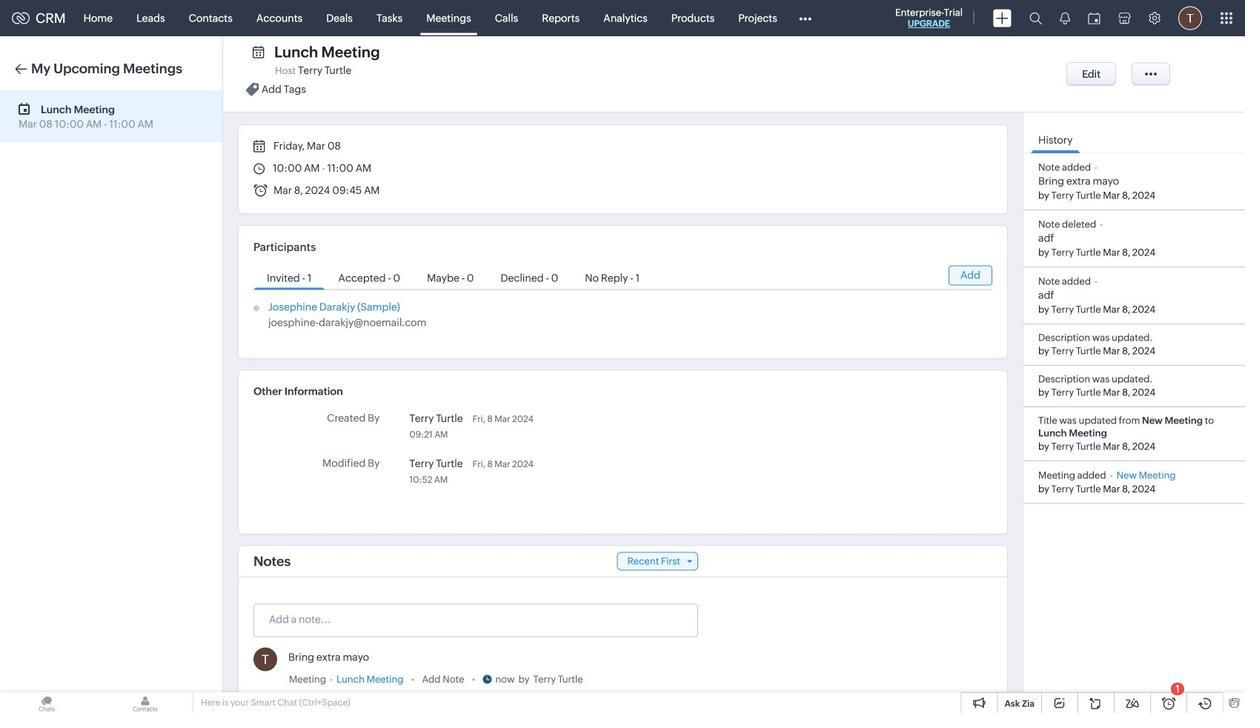 Task type: describe. For each thing, give the bounding box(es) containing it.
search image
[[1030, 12, 1042, 24]]

Other Modules field
[[789, 6, 821, 30]]

signals element
[[1051, 0, 1079, 36]]

signals image
[[1060, 12, 1070, 24]]

profile element
[[1170, 0, 1211, 36]]

create menu image
[[993, 9, 1012, 27]]

search element
[[1021, 0, 1051, 36]]

calendar image
[[1088, 12, 1101, 24]]

Add a note... field
[[254, 613, 697, 627]]



Task type: vqa. For each thing, say whether or not it's contained in the screenshot.
Create Menu image at top right
yes



Task type: locate. For each thing, give the bounding box(es) containing it.
profile image
[[1179, 6, 1202, 30]]

logo image
[[12, 12, 30, 24]]

None button
[[1067, 62, 1116, 86]]

contacts image
[[99, 693, 192, 714]]

chats image
[[0, 693, 93, 714]]

create menu element
[[984, 0, 1021, 36]]



